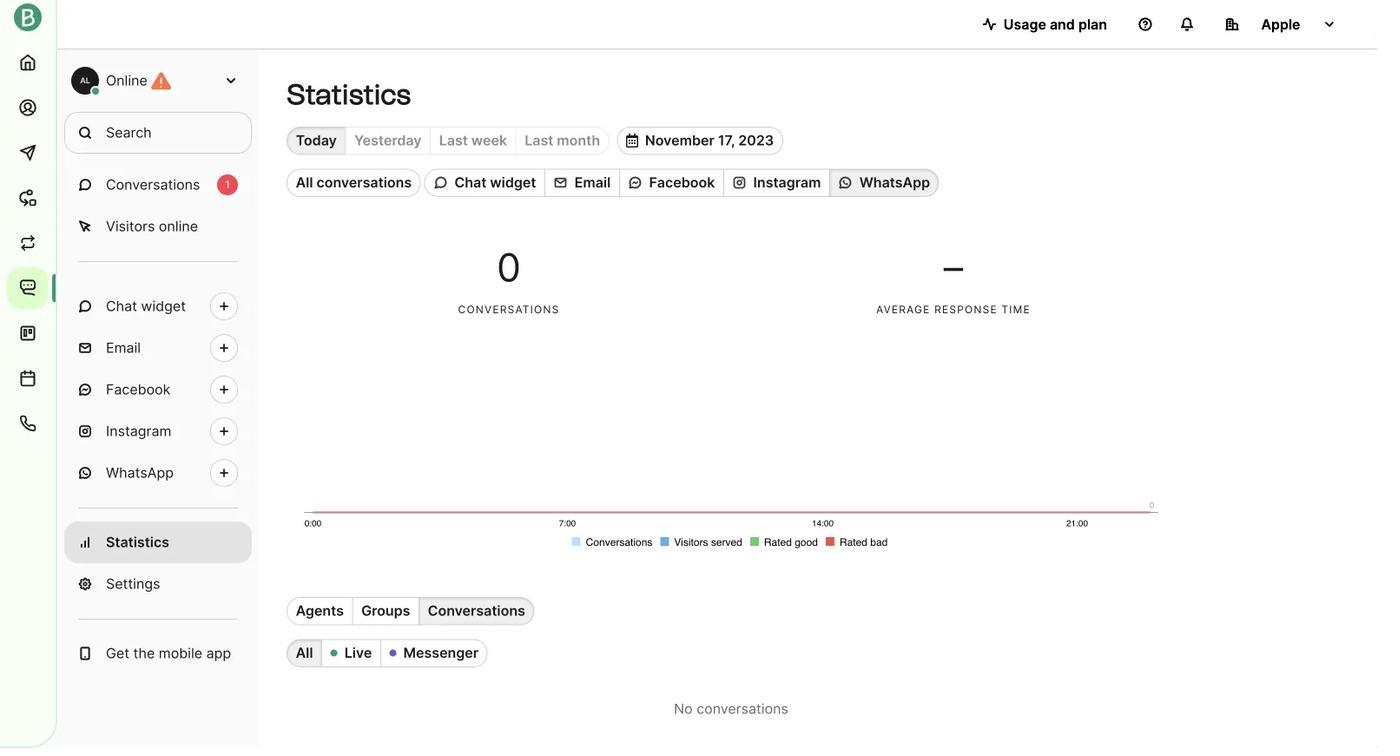 Task type: describe. For each thing, give the bounding box(es) containing it.
conversations for all conversations
[[317, 174, 412, 191]]

online
[[106, 72, 148, 89]]

average response time
[[877, 304, 1031, 316]]

–
[[944, 244, 964, 291]]

1 vertical spatial facebook
[[106, 381, 171, 398]]

instagram link
[[64, 411, 252, 453]]

plan
[[1079, 16, 1108, 33]]

groups button
[[352, 598, 419, 626]]

settings link
[[64, 564, 252, 606]]

response
[[935, 304, 998, 316]]

settings
[[106, 576, 160, 593]]

2023
[[739, 132, 774, 149]]

whatsapp link
[[64, 453, 252, 494]]

today
[[296, 132, 337, 149]]

apple button
[[1212, 7, 1351, 42]]

all conversations
[[296, 174, 412, 191]]

17,
[[718, 132, 735, 149]]

search link
[[64, 112, 252, 154]]

all for all
[[296, 645, 313, 662]]

online
[[159, 218, 198, 235]]

1
[[225, 179, 230, 191]]

search
[[106, 124, 152, 141]]

the
[[133, 646, 155, 662]]

statistics link
[[64, 522, 252, 564]]

widget inside "chat widget" button
[[490, 174, 536, 191]]

conversations button
[[419, 598, 535, 626]]

1 vertical spatial chat
[[106, 298, 137, 315]]

no
[[674, 701, 693, 718]]

usage
[[1004, 16, 1047, 33]]

facebook inside button
[[649, 174, 715, 191]]

get the mobile app link
[[64, 633, 252, 675]]

chat inside button
[[455, 174, 487, 191]]

messenger
[[404, 645, 479, 662]]

facebook button
[[619, 169, 724, 197]]

get the mobile app
[[106, 646, 231, 662]]

and
[[1050, 16, 1076, 33]]

email link
[[64, 328, 252, 369]]

0 vertical spatial conversations
[[106, 176, 200, 193]]

visitors online
[[106, 218, 198, 235]]

november
[[645, 132, 715, 149]]

agents button
[[287, 598, 352, 626]]

0 horizontal spatial whatsapp
[[106, 465, 174, 482]]



Task type: vqa. For each thing, say whether or not it's contained in the screenshot.
email image
no



Task type: locate. For each thing, give the bounding box(es) containing it.
widget inside chat widget link
[[141, 298, 186, 315]]

0 vertical spatial conversations
[[317, 174, 412, 191]]

no conversations
[[674, 701, 789, 718]]

email down chat widget link
[[106, 340, 141, 357]]

all for all conversations
[[296, 174, 313, 191]]

apple
[[1262, 16, 1301, 33]]

average
[[877, 304, 931, 316]]

2 vertical spatial conversations
[[697, 701, 789, 718]]

1 horizontal spatial chat
[[455, 174, 487, 191]]

widget
[[490, 174, 536, 191], [141, 298, 186, 315]]

widget up email link at the left top of the page
[[141, 298, 186, 315]]

1 vertical spatial instagram
[[106, 423, 172, 440]]

facebook
[[649, 174, 715, 191], [106, 381, 171, 398]]

all button
[[287, 640, 322, 668]]

email button
[[545, 169, 619, 197]]

0 horizontal spatial instagram
[[106, 423, 172, 440]]

1 horizontal spatial email
[[575, 174, 611, 191]]

0 horizontal spatial statistics
[[106, 534, 169, 551]]

0 horizontal spatial widget
[[141, 298, 186, 315]]

conversations inside button
[[428, 603, 526, 620]]

instagram button
[[724, 169, 830, 197]]

0 vertical spatial widget
[[490, 174, 536, 191]]

1 horizontal spatial statistics
[[287, 78, 411, 111]]

all
[[296, 174, 313, 191], [296, 645, 313, 662]]

instagram down 2023
[[754, 174, 821, 191]]

email left facebook button
[[575, 174, 611, 191]]

1 vertical spatial conversations
[[458, 304, 560, 316]]

all inside button
[[296, 174, 313, 191]]

1 vertical spatial chat widget
[[106, 298, 186, 315]]

conversations inside all conversations button
[[317, 174, 412, 191]]

instagram down facebook link
[[106, 423, 172, 440]]

chat widget button
[[425, 169, 545, 197]]

all inside button
[[296, 645, 313, 662]]

conversations down 0
[[458, 304, 560, 316]]

1 vertical spatial whatsapp
[[106, 465, 174, 482]]

1 horizontal spatial facebook
[[649, 174, 715, 191]]

groups
[[361, 603, 410, 620]]

chat widget link
[[64, 286, 252, 328]]

agents
[[296, 603, 344, 620]]

facebook down email link at the left top of the page
[[106, 381, 171, 398]]

2 all from the top
[[296, 645, 313, 662]]

chat widget up 0
[[455, 174, 536, 191]]

app
[[206, 646, 231, 662]]

facebook link
[[64, 369, 252, 411]]

0 vertical spatial statistics
[[287, 78, 411, 111]]

al
[[80, 76, 90, 85]]

messenger button
[[380, 640, 488, 668]]

chat widget
[[455, 174, 536, 191], [106, 298, 186, 315]]

0 horizontal spatial email
[[106, 340, 141, 357]]

1 vertical spatial conversations
[[428, 603, 526, 620]]

0 vertical spatial instagram
[[754, 174, 821, 191]]

2 horizontal spatial conversations
[[697, 701, 789, 718]]

conversations
[[106, 176, 200, 193], [428, 603, 526, 620]]

time
[[1002, 304, 1031, 316]]

whatsapp inside button
[[860, 174, 931, 191]]

chat
[[455, 174, 487, 191], [106, 298, 137, 315]]

statistics
[[287, 78, 411, 111], [106, 534, 169, 551]]

instagram inside button
[[754, 174, 821, 191]]

whatsapp
[[860, 174, 931, 191], [106, 465, 174, 482]]

all down today button
[[296, 174, 313, 191]]

email inside button
[[575, 174, 611, 191]]

get
[[106, 646, 129, 662]]

whatsapp button
[[830, 169, 940, 197]]

chat widget up email link at the left top of the page
[[106, 298, 186, 315]]

0
[[497, 244, 521, 291]]

1 vertical spatial all
[[296, 645, 313, 662]]

conversations up messenger
[[428, 603, 526, 620]]

0 vertical spatial whatsapp
[[860, 174, 931, 191]]

statistics up settings
[[106, 534, 169, 551]]

1 horizontal spatial whatsapp
[[860, 174, 931, 191]]

email
[[575, 174, 611, 191], [106, 340, 141, 357]]

1 horizontal spatial chat widget
[[455, 174, 536, 191]]

0 horizontal spatial facebook
[[106, 381, 171, 398]]

conversations
[[317, 174, 412, 191], [458, 304, 560, 316], [697, 701, 789, 718]]

1 all from the top
[[296, 174, 313, 191]]

1 vertical spatial widget
[[141, 298, 186, 315]]

0 vertical spatial email
[[575, 174, 611, 191]]

conversations down 'today'
[[317, 174, 412, 191]]

all conversations button
[[287, 169, 421, 197]]

0 horizontal spatial chat
[[106, 298, 137, 315]]

instagram
[[754, 174, 821, 191], [106, 423, 172, 440]]

live button
[[322, 640, 380, 668]]

all down agents 'button' at the bottom of page
[[296, 645, 313, 662]]

today button
[[287, 127, 345, 155]]

0 vertical spatial all
[[296, 174, 313, 191]]

0 vertical spatial facebook
[[649, 174, 715, 191]]

widget left email button
[[490, 174, 536, 191]]

0 horizontal spatial chat widget
[[106, 298, 186, 315]]

visitors online link
[[64, 206, 252, 248]]

statistics up 'today'
[[287, 78, 411, 111]]

mobile
[[159, 646, 203, 662]]

november 17, 2023 button
[[617, 127, 784, 155]]

usage and plan
[[1004, 16, 1108, 33]]

visitors
[[106, 218, 155, 235]]

usage and plan button
[[969, 7, 1122, 42]]

0 horizontal spatial conversations
[[106, 176, 200, 193]]

0 vertical spatial chat
[[455, 174, 487, 191]]

1 horizontal spatial conversations
[[458, 304, 560, 316]]

1 horizontal spatial conversations
[[428, 603, 526, 620]]

conversations right no
[[697, 701, 789, 718]]

1 horizontal spatial instagram
[[754, 174, 821, 191]]

1 vertical spatial statistics
[[106, 534, 169, 551]]

live
[[345, 645, 372, 662]]

0 horizontal spatial conversations
[[317, 174, 412, 191]]

0 vertical spatial chat widget
[[455, 174, 536, 191]]

1 vertical spatial email
[[106, 340, 141, 357]]

conversations for no conversations
[[697, 701, 789, 718]]

1 horizontal spatial widget
[[490, 174, 536, 191]]

conversations up visitors online
[[106, 176, 200, 193]]

facebook down "november"
[[649, 174, 715, 191]]

chat widget inside button
[[455, 174, 536, 191]]

november 17, 2023
[[645, 132, 774, 149]]



